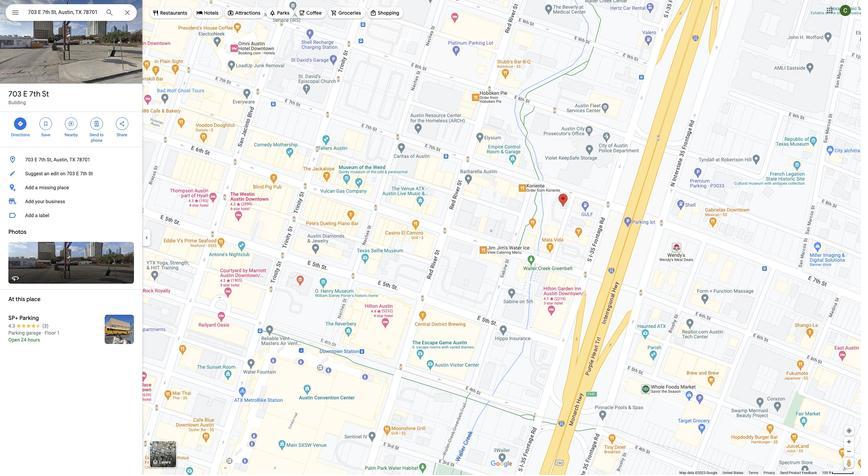 Task type: locate. For each thing, give the bounding box(es) containing it.
google account: christina overa  
(christinaovera9@gmail.com) image
[[840, 5, 851, 16]]

24
[[21, 338, 26, 343]]

1 horizontal spatial send
[[781, 472, 788, 475]]

missing
[[39, 185, 56, 191]]

shopping
[[378, 10, 399, 16]]

st down 78701
[[88, 171, 93, 177]]

add left your
[[25, 199, 34, 205]]

1 vertical spatial send
[[781, 472, 788, 475]]

parks button
[[267, 5, 294, 21]]

0 vertical spatial 703
[[8, 89, 21, 99]]

add a missing place
[[25, 185, 69, 191]]


[[43, 120, 49, 128]]

google maps element
[[0, 0, 862, 476]]

open
[[8, 338, 20, 343]]

to
[[100, 133, 104, 138]]

2 add from the top
[[25, 199, 34, 205]]

1 vertical spatial 703
[[25, 157, 33, 163]]

0 vertical spatial 7th
[[29, 89, 40, 99]]

1 vertical spatial 7th
[[39, 157, 46, 163]]

1 horizontal spatial st
[[88, 171, 93, 177]]

a left missing
[[35, 185, 38, 191]]

0 horizontal spatial e
[[23, 89, 27, 99]]

terms button
[[749, 471, 759, 476]]

add your business
[[25, 199, 65, 205]]

send inside button
[[781, 472, 788, 475]]

0 vertical spatial send
[[90, 133, 99, 138]]

e for st
[[23, 89, 27, 99]]

send for send product feedback
[[781, 472, 788, 475]]

st inside button
[[88, 171, 93, 177]]

add inside add a missing place button
[[25, 185, 34, 191]]

7th inside 703 e 7th st building
[[29, 89, 40, 99]]

terms
[[749, 472, 759, 475]]

hotels button
[[194, 5, 223, 21]]

on
[[60, 171, 66, 177]]

0 horizontal spatial st
[[42, 89, 49, 99]]

map data ©2023 google
[[680, 472, 718, 475]]

map
[[680, 472, 687, 475]]

703 e 7th st building
[[8, 89, 49, 105]]

add inside add a label button
[[25, 213, 34, 219]]

703 right on
[[67, 171, 75, 177]]

tx
[[69, 157, 75, 163]]

703 up the building in the top of the page
[[8, 89, 21, 99]]

place down on
[[57, 185, 69, 191]]

0 horizontal spatial 703
[[8, 89, 21, 99]]

united
[[723, 472, 733, 475]]

1 vertical spatial add
[[25, 199, 34, 205]]

a
[[35, 185, 38, 191], [35, 213, 38, 219]]

parks
[[277, 10, 290, 16]]

1 vertical spatial a
[[35, 213, 38, 219]]

business
[[46, 199, 65, 205]]

coffee
[[306, 10, 322, 16]]

2 horizontal spatial 703
[[67, 171, 75, 177]]

e left st, on the top left
[[35, 157, 37, 163]]

100 ft button
[[823, 472, 854, 475]]

1 a from the top
[[35, 185, 38, 191]]

an
[[44, 171, 49, 177]]

collapse side panel image
[[143, 234, 150, 242]]

send to phone
[[90, 133, 104, 143]]

google
[[707, 472, 718, 475]]

send product feedback button
[[781, 471, 817, 476]]

parking
[[19, 315, 39, 322], [8, 331, 25, 336]]

703 E 7th St, Austin, TX 78701 field
[[6, 4, 137, 21]]

send for send to phone
[[90, 133, 99, 138]]

send
[[90, 133, 99, 138], [781, 472, 788, 475]]

united states button
[[723, 471, 744, 476]]

1 vertical spatial e
[[35, 157, 37, 163]]

coffee button
[[296, 5, 326, 21]]

(3)
[[42, 324, 48, 329]]

place right this at the bottom
[[26, 296, 40, 303]]

building
[[8, 100, 26, 105]]

e up the building in the top of the page
[[23, 89, 27, 99]]

st
[[42, 89, 49, 99], [88, 171, 93, 177]]

3 add from the top
[[25, 213, 34, 219]]

7th for st
[[29, 89, 40, 99]]

4.3 stars 3 reviews image
[[8, 323, 48, 330]]

100 ft
[[823, 472, 832, 475]]

703 up suggest
[[25, 157, 33, 163]]

united states
[[723, 472, 744, 475]]

703
[[8, 89, 21, 99], [25, 157, 33, 163], [67, 171, 75, 177]]

7th
[[29, 89, 40, 99], [39, 157, 46, 163], [80, 171, 87, 177]]

st up ""
[[42, 89, 49, 99]]

send up phone
[[90, 133, 99, 138]]


[[68, 120, 74, 128]]

2 a from the top
[[35, 213, 38, 219]]

0 vertical spatial parking
[[19, 315, 39, 322]]

feedback
[[802, 472, 817, 475]]

1 add from the top
[[25, 185, 34, 191]]

groceries button
[[328, 5, 365, 21]]

0 vertical spatial place
[[57, 185, 69, 191]]

groceries
[[339, 10, 361, 16]]

privacy
[[764, 472, 775, 475]]

send product feedback
[[781, 472, 817, 475]]

nearby
[[65, 133, 78, 138]]

add for add your business
[[25, 199, 34, 205]]

add inside 'add your business' link
[[25, 199, 34, 205]]

add down suggest
[[25, 185, 34, 191]]

st inside 703 e 7th st building
[[42, 89, 49, 99]]

place
[[57, 185, 69, 191], [26, 296, 40, 303]]

parking up open
[[8, 331, 25, 336]]

send inside 'send to phone'
[[90, 133, 99, 138]]

None field
[[28, 8, 100, 16]]

1 vertical spatial parking
[[8, 331, 25, 336]]

 button
[[6, 4, 25, 22]]

1 horizontal spatial place
[[57, 185, 69, 191]]

1 horizontal spatial e
[[35, 157, 37, 163]]

directions
[[11, 133, 30, 138]]

e inside 703 e 7th st building
[[23, 89, 27, 99]]

703 inside 703 e 7th st building
[[8, 89, 21, 99]]

shopping button
[[367, 5, 404, 21]]

add for add a missing place
[[25, 185, 34, 191]]

product
[[789, 472, 801, 475]]

suggest
[[25, 171, 43, 177]]

footer containing map data ©2023 google
[[680, 471, 823, 476]]

e right on
[[76, 171, 79, 177]]

parking up 4.3 stars 3 reviews image
[[19, 315, 39, 322]]

add left label
[[25, 213, 34, 219]]

at
[[8, 296, 14, 303]]

suggest an edit on 703 e 7th st button
[[0, 167, 142, 181]]

restaurants button
[[150, 5, 192, 21]]

parking inside parking garage · floor 1 open 24 hours
[[8, 331, 25, 336]]

1 horizontal spatial 703
[[25, 157, 33, 163]]

0 horizontal spatial place
[[26, 296, 40, 303]]

send left product
[[781, 472, 788, 475]]

1 vertical spatial st
[[88, 171, 93, 177]]

sp+
[[8, 315, 18, 322]]

show your location image
[[847, 428, 853, 435]]

©2023
[[695, 472, 706, 475]]

0 vertical spatial add
[[25, 185, 34, 191]]

703 for st,
[[25, 157, 33, 163]]

0 vertical spatial e
[[23, 89, 27, 99]]

2 vertical spatial add
[[25, 213, 34, 219]]

add
[[25, 185, 34, 191], [25, 199, 34, 205], [25, 213, 34, 219]]

1 vertical spatial place
[[26, 296, 40, 303]]

0 horizontal spatial send
[[90, 133, 99, 138]]

a for label
[[35, 213, 38, 219]]

0 vertical spatial st
[[42, 89, 49, 99]]

a left label
[[35, 213, 38, 219]]

0 vertical spatial a
[[35, 185, 38, 191]]

footer
[[680, 471, 823, 476]]

zoom in image
[[847, 440, 852, 445]]

2 horizontal spatial e
[[76, 171, 79, 177]]

e
[[23, 89, 27, 99], [35, 157, 37, 163], [76, 171, 79, 177]]



Task type: vqa. For each thing, say whether or not it's contained in the screenshot.
Sp+ Parking
yes



Task type: describe. For each thing, give the bounding box(es) containing it.
add a missing place button
[[0, 181, 142, 195]]

footer inside google maps element
[[680, 471, 823, 476]]

2 vertical spatial e
[[76, 171, 79, 177]]

7th for st,
[[39, 157, 46, 163]]

attractions
[[235, 10, 261, 16]]

1
[[57, 331, 60, 336]]

save
[[41, 133, 50, 138]]

show street view coverage image
[[844, 458, 855, 469]]

share
[[117, 133, 127, 138]]

sp+ parking
[[8, 315, 39, 322]]

actions for 703 e 7th st region
[[0, 112, 142, 147]]


[[17, 120, 24, 128]]

phone
[[91, 138, 102, 143]]

none field inside 703 e 7th st, austin, tx 78701 field
[[28, 8, 100, 16]]

add your business link
[[0, 195, 142, 209]]

703 e 7th st, austin, tx 78701
[[25, 157, 90, 163]]

703 e 7th st main content
[[0, 0, 142, 476]]


[[93, 120, 100, 128]]

78701
[[77, 157, 90, 163]]

label
[[39, 213, 49, 219]]

 search field
[[6, 4, 137, 22]]

restaurants
[[160, 10, 187, 16]]


[[11, 8, 20, 17]]

this
[[16, 296, 25, 303]]

e for st,
[[35, 157, 37, 163]]

st,
[[47, 157, 52, 163]]

garage
[[26, 331, 41, 336]]

a for missing
[[35, 185, 38, 191]]

zoom out image
[[847, 450, 852, 455]]

edit
[[51, 171, 59, 177]]

·
[[42, 331, 43, 336]]

states
[[734, 472, 744, 475]]

photos
[[8, 229, 26, 236]]

privacy button
[[764, 471, 775, 476]]

at this place
[[8, 296, 40, 303]]

your
[[35, 199, 44, 205]]

hotels
[[204, 10, 219, 16]]

floor
[[45, 331, 56, 336]]

add for add a label
[[25, 213, 34, 219]]

703 for st
[[8, 89, 21, 99]]

data
[[688, 472, 694, 475]]

austin,
[[53, 157, 68, 163]]

ft
[[829, 472, 832, 475]]

2 vertical spatial 7th
[[80, 171, 87, 177]]

hours
[[28, 338, 40, 343]]

100
[[823, 472, 828, 475]]


[[119, 120, 125, 128]]

place inside button
[[57, 185, 69, 191]]

attractions button
[[225, 5, 265, 21]]

parking garage · floor 1 open 24 hours
[[8, 331, 60, 343]]

2 vertical spatial 703
[[67, 171, 75, 177]]

4.3
[[8, 324, 15, 329]]

add a label button
[[0, 209, 142, 223]]

suggest an edit on 703 e 7th st
[[25, 171, 93, 177]]

add a label
[[25, 213, 49, 219]]

layers
[[159, 461, 171, 465]]

703 e 7th st, austin, tx 78701 button
[[0, 153, 142, 167]]



